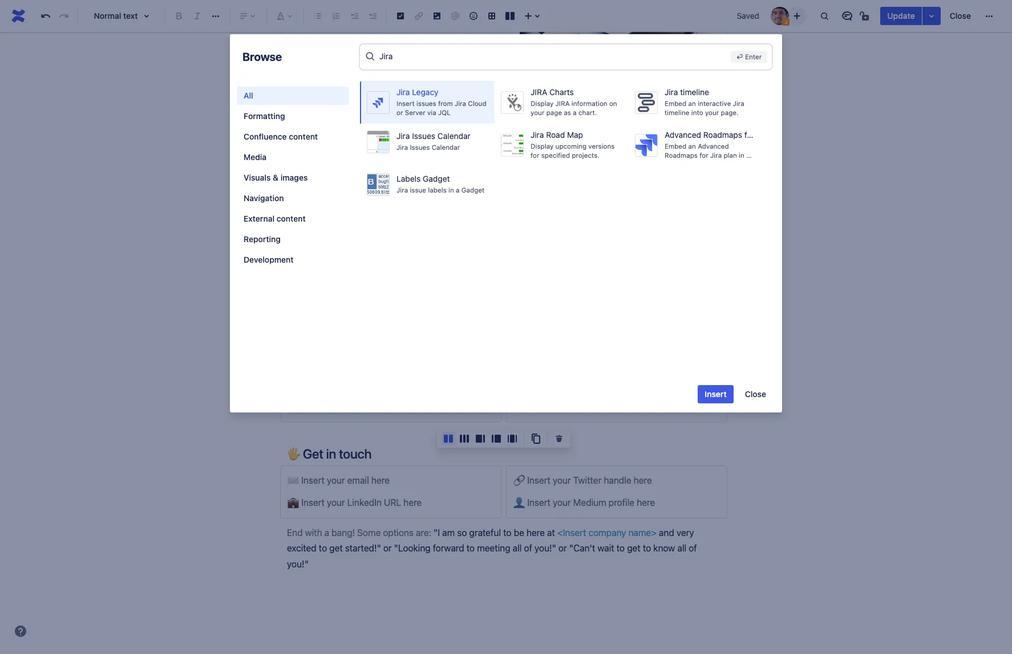Task type: describe. For each thing, give the bounding box(es) containing it.
recent
[[303, 131, 343, 146]]

confluence
[[244, 132, 287, 141]]

all button
[[237, 87, 349, 105]]

a inside the labels gadget jira issue labels in a gadget
[[456, 186, 460, 194]]

navigation
[[244, 193, 284, 203]]

for inside jira road map display upcoming versions for specified projects.
[[531, 152, 539, 159]]

📄
[[287, 131, 300, 146]]

others
[[693, 161, 713, 168]]

wait
[[598, 544, 614, 554]]

specified
[[541, 152, 570, 159]]

blog posts image
[[518, 160, 532, 174]]

external content
[[244, 214, 306, 224]]

meeting
[[477, 544, 510, 554]]

0 vertical spatial issues
[[412, 131, 435, 141]]

are:
[[416, 528, 431, 538]]

outdent ⇧tab image
[[347, 9, 361, 23]]

undo ⌘z image
[[39, 9, 52, 23]]

left sidebar image
[[490, 432, 503, 446]]

started!"
[[345, 544, 381, 554]]

cloud
[[468, 100, 486, 107]]

"i
[[434, 528, 440, 538]]

for up others
[[700, 152, 708, 159]]

company
[[589, 528, 626, 538]]

link image
[[412, 9, 426, 23]]

saved
[[737, 11, 759, 21]]

view.
[[723, 161, 739, 168]]

jira inside jira road map display upcoming versions for specified projects.
[[531, 130, 544, 140]]

jira road map display upcoming versions for specified projects.
[[531, 130, 615, 159]]

page inside advanced roadmaps for jira plan embed an advanced roadmaps for jira plan in a page for others to view.
[[665, 161, 680, 168]]

visuals
[[244, 173, 271, 183]]

in inside main content area, start typing to enter text. text field
[[326, 446, 336, 462]]

page.
[[721, 109, 739, 116]]

external content button
[[237, 210, 349, 228]]

✉️
[[288, 476, 301, 486]]

update
[[887, 11, 915, 21]]

close for the bottommost close button
[[745, 390, 766, 399]]

three columns with sidebars image
[[505, 432, 519, 446]]

layouts image
[[503, 9, 517, 23]]

navigation button
[[237, 189, 349, 208]]

your inside the jira timeline embed an interactive jira timeline into your page.
[[705, 109, 719, 116]]

0 vertical spatial timeline
[[680, 87, 709, 97]]

0 vertical spatial calendar
[[438, 131, 471, 141]]

in inside the labels gadget jira issue labels in a gadget
[[448, 186, 454, 194]]

and
[[659, 528, 674, 538]]

numbered list ⌘⇧7 image
[[329, 9, 343, 23]]

📄 recent pages that i've worked on
[[287, 131, 491, 146]]

display inside jira road map display upcoming versions for specified projects.
[[531, 142, 554, 150]]

from
[[438, 100, 453, 107]]

an inside the jira timeline embed an interactive jira timeline into your page.
[[688, 100, 696, 107]]

0 horizontal spatial roadmaps
[[665, 152, 698, 159]]

very
[[677, 528, 694, 538]]

insert inside button
[[705, 390, 727, 399]]

1 vertical spatial calendar
[[432, 144, 460, 151]]

table image
[[485, 9, 499, 23]]

reporting
[[244, 234, 281, 244]]

display inside jira charts display jira information on your page as a chart.
[[531, 100, 554, 107]]

1 get from the left
[[329, 544, 343, 554]]

sleep//wake kneed sleep pillow knee sweatpants
[[318, 199, 471, 223]]

to down end with a bang! some options are: "i am so grateful to be here at <insert company name>
[[467, 544, 475, 554]]

2 of from the left
[[689, 544, 697, 554]]

interactive
[[698, 100, 731, 107]]

issue
[[410, 186, 426, 194]]

0 horizontal spatial jira
[[531, 87, 547, 97]]

sweatpants
[[343, 213, 402, 223]]

know
[[653, 544, 675, 554]]

update button
[[881, 7, 922, 25]]

1 vertical spatial plan
[[724, 152, 737, 159]]

a inside text field
[[324, 528, 329, 538]]

worked
[[432, 131, 474, 146]]

get
[[303, 446, 323, 462]]

grateful
[[469, 528, 501, 538]]

remove image
[[552, 432, 566, 446]]

to inside advanced roadmaps for jira plan embed an advanced roadmaps for jira plan in a page for others to view.
[[715, 161, 721, 168]]

adjust update settings image
[[925, 9, 938, 23]]

kneed
[[377, 199, 406, 210]]

an inside advanced roadmaps for jira plan embed an advanced roadmaps for jira plan in a page for others to view.
[[688, 142, 696, 150]]

0 horizontal spatial gadget
[[423, 174, 450, 184]]

options
[[383, 528, 414, 538]]

knee
[[318, 213, 341, 223]]

reporting button
[[237, 230, 349, 249]]

insert button
[[698, 386, 734, 404]]

bang!
[[332, 528, 355, 538]]

<insert
[[557, 528, 586, 538]]

0 vertical spatial advanced
[[665, 130, 701, 140]]

jira inside the labels gadget jira issue labels in a gadget
[[397, 186, 408, 194]]

bold ⌘b image
[[172, 9, 186, 23]]

right sidebar image
[[474, 432, 487, 446]]

james peterson image
[[771, 7, 789, 25]]

confluence content button
[[237, 128, 349, 146]]

indent tab image
[[366, 9, 379, 23]]

0 horizontal spatial or
[[383, 544, 392, 554]]

redo ⌘⇧z image
[[57, 9, 71, 23]]

1 horizontal spatial you!"
[[535, 544, 556, 554]]

touch
[[339, 446, 372, 462]]

0 vertical spatial close button
[[943, 7, 978, 25]]

excited
[[287, 544, 316, 554]]

recently
[[292, 176, 342, 192]]

1 all from the left
[[513, 544, 522, 554]]

sleep//wake kneed sleep pillow knee sweatpants link
[[318, 199, 471, 223]]

versions
[[588, 142, 615, 150]]

recently updated
[[292, 176, 394, 192]]

information
[[572, 100, 607, 107]]

for left others
[[682, 161, 691, 168]]

into
[[691, 109, 703, 116]]

some
[[357, 528, 381, 538]]

embed inside the jira timeline embed an interactive jira timeline into your page.
[[665, 100, 686, 107]]

via
[[427, 109, 436, 116]]

to right wait
[[617, 544, 625, 554]]

italic ⌘i image
[[191, 9, 204, 23]]

sleep
[[409, 199, 436, 210]]

embed inside advanced roadmaps for jira plan embed an advanced roadmaps for jira plan in a page for others to view.
[[665, 142, 686, 150]]

development button
[[237, 251, 349, 269]]

page inside jira charts display jira information on your page as a chart.
[[546, 109, 562, 116]]

all
[[244, 91, 253, 100]]



Task type: vqa. For each thing, say whether or not it's contained in the screenshot.


Task type: locate. For each thing, give the bounding box(es) containing it.
0 vertical spatial an
[[688, 100, 696, 107]]

roadmaps up others
[[665, 152, 698, 159]]

server
[[405, 109, 425, 116]]

a
[[573, 109, 577, 116], [746, 152, 750, 159], [456, 186, 460, 194], [324, 528, 329, 538]]

1 vertical spatial close
[[745, 390, 766, 399]]

1 horizontal spatial of
[[689, 544, 697, 554]]

1 horizontal spatial or
[[397, 109, 403, 116]]

0 vertical spatial on
[[609, 100, 617, 107]]

development
[[244, 255, 294, 265]]

content for confluence content
[[289, 132, 318, 141]]

jira
[[531, 87, 547, 97], [555, 100, 570, 107]]

so
[[457, 528, 467, 538]]

2 display from the top
[[531, 142, 554, 150]]

0 vertical spatial close
[[950, 11, 971, 21]]

⏎ enter
[[736, 53, 762, 60]]

an up others
[[688, 142, 696, 150]]

charts
[[549, 87, 574, 97]]

media
[[244, 152, 267, 162]]

1 horizontal spatial close button
[[943, 7, 978, 25]]

display up specified
[[531, 142, 554, 150]]

an up into
[[688, 100, 696, 107]]

page
[[546, 109, 562, 116], [665, 161, 680, 168]]

labels
[[428, 186, 447, 194]]

in inside advanced roadmaps for jira plan embed an advanced roadmaps for jira plan in a page for others to view.
[[739, 152, 744, 159]]

calendar right i've
[[432, 144, 460, 151]]

chart.
[[579, 109, 597, 116]]

confluence content
[[244, 132, 318, 141]]

or down options
[[383, 544, 392, 554]]

get
[[329, 544, 343, 554], [627, 544, 641, 554]]

2 get from the left
[[627, 544, 641, 554]]

advanced down into
[[665, 130, 701, 140]]

1 vertical spatial an
[[688, 142, 696, 150]]

labels
[[397, 174, 421, 184]]

you!" down excited
[[287, 559, 309, 570]]

insert inside jira legacy insert issues from jira cloud or server via jql
[[397, 100, 415, 107]]

1 vertical spatial timeline
[[665, 109, 689, 116]]

legacy
[[412, 87, 439, 97]]

close button right insert button
[[738, 386, 773, 404]]

upcoming
[[555, 142, 587, 150]]

get down bang! on the bottom
[[329, 544, 343, 554]]

1 vertical spatial insert
[[705, 390, 727, 399]]

copy image
[[529, 432, 543, 446]]

embed down the jira timeline embed an interactive jira timeline into your page.
[[665, 142, 686, 150]]

labels gadget jira issue labels in a gadget
[[397, 174, 485, 194]]

to down name>
[[643, 544, 651, 554]]

with
[[305, 528, 322, 538]]

1 horizontal spatial insert
[[705, 390, 727, 399]]

0 horizontal spatial of
[[524, 544, 532, 554]]

on inside text field
[[477, 131, 491, 146]]

page left others
[[665, 161, 680, 168]]

jql
[[438, 109, 451, 116]]

road
[[546, 130, 565, 140]]

timeline up into
[[680, 87, 709, 97]]

1 your from the left
[[531, 109, 544, 116]]

all down be
[[513, 544, 522, 554]]

mention image
[[448, 9, 462, 23]]

1 vertical spatial page
[[665, 161, 680, 168]]

content down navigation button at the top left of the page
[[277, 214, 306, 224]]

0 horizontal spatial plan
[[724, 152, 737, 159]]

1 horizontal spatial on
[[609, 100, 617, 107]]

close right insert button
[[745, 390, 766, 399]]

2 vertical spatial in
[[326, 446, 336, 462]]

roadmaps down page.
[[703, 130, 742, 140]]

two columns image
[[442, 432, 455, 446]]

and very excited to get started!" or "looking forward to meeting all of you!" or "can't wait to get to know all of you!"
[[287, 528, 699, 570]]

jira timeline embed an interactive jira timeline into your page.
[[665, 87, 744, 116]]

to left be
[[503, 528, 511, 538]]

0 horizontal spatial you!"
[[287, 559, 309, 570]]

0 horizontal spatial on
[[477, 131, 491, 146]]

roadmaps
[[703, 130, 742, 140], [665, 152, 698, 159]]

updated
[[345, 176, 394, 192]]

your inside jira charts display jira information on your page as a chart.
[[531, 109, 544, 116]]

issues down via
[[412, 131, 435, 141]]

or left "server"
[[397, 109, 403, 116]]

1 an from the top
[[688, 100, 696, 107]]

a right go wide icon
[[746, 152, 750, 159]]

on right worked
[[477, 131, 491, 146]]

add image, video, or file image
[[430, 9, 444, 23]]

visuals & images
[[244, 173, 308, 183]]

0 horizontal spatial your
[[531, 109, 544, 116]]

pillow
[[438, 199, 471, 210]]

2 your from the left
[[705, 109, 719, 116]]

&
[[273, 173, 278, 183]]

a right with
[[324, 528, 329, 538]]

issues
[[416, 100, 436, 107]]

1 horizontal spatial in
[[448, 186, 454, 194]]

on inside jira charts display jira information on your page as a chart.
[[609, 100, 617, 107]]

i've
[[409, 131, 429, 146]]

of down "here" in the bottom right of the page
[[524, 544, 532, 554]]

or
[[397, 109, 403, 116], [383, 544, 392, 554], [559, 544, 567, 554]]

jira up as
[[555, 100, 570, 107]]

2 horizontal spatial in
[[739, 152, 744, 159]]

2 all from the left
[[677, 544, 686, 554]]

end with a bang! some options are: "i am so grateful to be here at <insert company name>
[[287, 528, 657, 538]]

display down charts
[[531, 100, 554, 107]]

1 vertical spatial issues
[[410, 144, 430, 151]]

of down very
[[689, 544, 697, 554]]

close
[[950, 11, 971, 21], [745, 390, 766, 399]]

your down interactive on the top right of page
[[705, 109, 719, 116]]

gadget up the 'labels'
[[423, 174, 450, 184]]

close inside browse dialog
[[745, 390, 766, 399]]

2 horizontal spatial or
[[559, 544, 567, 554]]

content down formatting button
[[289, 132, 318, 141]]

close for topmost close button
[[950, 11, 971, 21]]

1 horizontal spatial plan
[[772, 130, 788, 140]]

0 vertical spatial you!"
[[535, 544, 556, 554]]

formatting button
[[237, 107, 349, 126]]

"can't
[[569, 544, 595, 554]]

advanced search image
[[365, 51, 376, 62]]

or down "<insert"
[[559, 544, 567, 554]]

projects.
[[572, 152, 600, 159]]

advanced roadmaps for jira plan embed an advanced roadmaps for jira plan in a page for others to view.
[[665, 130, 788, 168]]

name>
[[628, 528, 657, 538]]

page left as
[[546, 109, 562, 116]]

0 vertical spatial content
[[289, 132, 318, 141]]

2 an from the top
[[688, 142, 696, 150]]

1 vertical spatial in
[[448, 186, 454, 194]]

all
[[513, 544, 522, 554], [677, 544, 686, 554]]

forward
[[433, 544, 464, 554]]

search field
[[379, 46, 726, 66]]

jira
[[397, 87, 410, 97], [665, 87, 678, 97], [455, 100, 466, 107], [733, 100, 744, 107], [531, 130, 544, 140], [757, 130, 770, 140], [397, 131, 410, 141], [397, 144, 408, 151], [710, 152, 722, 159], [397, 186, 408, 194]]

emoji image
[[467, 9, 480, 23]]

1 vertical spatial on
[[477, 131, 491, 146]]

advanced
[[665, 130, 701, 140], [698, 142, 729, 150]]

0 horizontal spatial get
[[329, 544, 343, 554]]

0 vertical spatial gadget
[[423, 174, 450, 184]]

0 horizontal spatial all
[[513, 544, 522, 554]]

on
[[609, 100, 617, 107], [477, 131, 491, 146]]

💼
[[288, 498, 301, 509]]

1 horizontal spatial your
[[705, 109, 719, 116]]

here
[[527, 528, 545, 538]]

0 horizontal spatial close button
[[738, 386, 773, 404]]

1 vertical spatial close button
[[738, 386, 773, 404]]

0 vertical spatial display
[[531, 100, 554, 107]]

0 horizontal spatial insert
[[397, 100, 415, 107]]

1 vertical spatial roadmaps
[[665, 152, 698, 159]]

🔗
[[513, 476, 527, 486]]

0 vertical spatial embed
[[665, 100, 686, 107]]

in
[[739, 152, 744, 159], [448, 186, 454, 194], [326, 446, 336, 462]]

0 vertical spatial insert
[[397, 100, 415, 107]]

formatting
[[244, 111, 285, 121]]

1 horizontal spatial page
[[665, 161, 680, 168]]

1 horizontal spatial jira
[[555, 100, 570, 107]]

1 vertical spatial advanced
[[698, 142, 729, 150]]

pages
[[346, 131, 381, 146]]

1 horizontal spatial get
[[627, 544, 641, 554]]

on right information on the right top of page
[[609, 100, 617, 107]]

end
[[287, 528, 303, 538]]

issues right the that
[[410, 144, 430, 151]]

browse dialog
[[230, 34, 788, 413]]

1 vertical spatial display
[[531, 142, 554, 150]]

1 vertical spatial you!"
[[287, 559, 309, 570]]

1 of from the left
[[524, 544, 532, 554]]

advanced up others
[[698, 142, 729, 150]]

1 embed from the top
[[665, 100, 686, 107]]

for up "blog"
[[531, 152, 539, 159]]

a inside jira charts display jira information on your page as a chart.
[[573, 109, 577, 116]]

1 horizontal spatial all
[[677, 544, 686, 554]]

Main content area, start typing to enter text. text field
[[280, 0, 727, 573]]

1 vertical spatial embed
[[665, 142, 686, 150]]

content for external content
[[277, 214, 306, 224]]

to left the view.
[[715, 161, 721, 168]]

at
[[547, 528, 555, 538]]

posts
[[553, 162, 576, 172]]

issues
[[412, 131, 435, 141], [410, 144, 430, 151]]

plan
[[772, 130, 788, 140], [724, 152, 737, 159]]

⏎
[[736, 53, 743, 60]]

get down name>
[[627, 544, 641, 554]]

all down very
[[677, 544, 686, 554]]

map
[[567, 130, 583, 140]]

a right as
[[573, 109, 577, 116]]

for up go wide icon
[[744, 130, 755, 140]]

1 horizontal spatial gadget
[[461, 186, 485, 194]]

blog posts
[[532, 162, 576, 172]]

an
[[688, 100, 696, 107], [688, 142, 696, 150]]

0 horizontal spatial page
[[546, 109, 562, 116]]

1 vertical spatial gadget
[[461, 186, 485, 194]]

close right adjust update settings icon
[[950, 11, 971, 21]]

"looking
[[394, 544, 431, 554]]

images
[[281, 173, 308, 183]]

1 horizontal spatial close
[[950, 11, 971, 21]]

1 vertical spatial content
[[277, 214, 306, 224]]

calendar down jql
[[438, 131, 471, 141]]

to down with
[[319, 544, 327, 554]]

0 vertical spatial plan
[[772, 130, 788, 140]]

recently updated image
[[292, 160, 306, 174]]

a up pillow
[[456, 186, 460, 194]]

be
[[514, 528, 524, 538]]

or inside jira legacy insert issues from jira cloud or server via jql
[[397, 109, 403, 116]]

jira issues calendar jira issues calendar
[[397, 131, 471, 151]]

close button right adjust update settings icon
[[943, 7, 978, 25]]

embed left interactive on the top right of page
[[665, 100, 686, 107]]

editable content region
[[269, 0, 749, 573]]

👤
[[513, 498, 527, 509]]

insert
[[397, 100, 415, 107], [705, 390, 727, 399]]

three columns image
[[458, 432, 471, 446]]

browse
[[242, 50, 282, 63]]

0 horizontal spatial close
[[745, 390, 766, 399]]

that
[[384, 131, 406, 146]]

0 vertical spatial page
[[546, 109, 562, 116]]

you!"
[[535, 544, 556, 554], [287, 559, 309, 570]]

1 vertical spatial jira
[[555, 100, 570, 107]]

0 horizontal spatial in
[[326, 446, 336, 462]]

your left as
[[531, 109, 544, 116]]

confluence image
[[9, 7, 27, 25]]

close button
[[943, 7, 978, 25], [738, 386, 773, 404]]

blog
[[532, 162, 550, 172]]

0 vertical spatial roadmaps
[[703, 130, 742, 140]]

timeline left into
[[665, 109, 689, 116]]

confluence image
[[9, 7, 27, 25]]

media button
[[237, 148, 349, 167]]

bullet list ⌘⇧8 image
[[311, 9, 325, 23]]

visuals & images button
[[237, 169, 349, 187]]

as
[[564, 109, 571, 116]]

a inside advanced roadmaps for jira plan embed an advanced roadmaps for jira plan in a page for others to view.
[[746, 152, 750, 159]]

action item image
[[394, 9, 407, 23]]

1 horizontal spatial roadmaps
[[703, 130, 742, 140]]

2 embed from the top
[[665, 142, 686, 150]]

0 vertical spatial jira
[[531, 87, 547, 97]]

jira left charts
[[531, 87, 547, 97]]

1 display from the top
[[531, 100, 554, 107]]

gadget up pillow
[[461, 186, 485, 194]]

go wide image
[[733, 153, 746, 167]]

0 vertical spatial in
[[739, 152, 744, 159]]

you!" down at
[[535, 544, 556, 554]]



